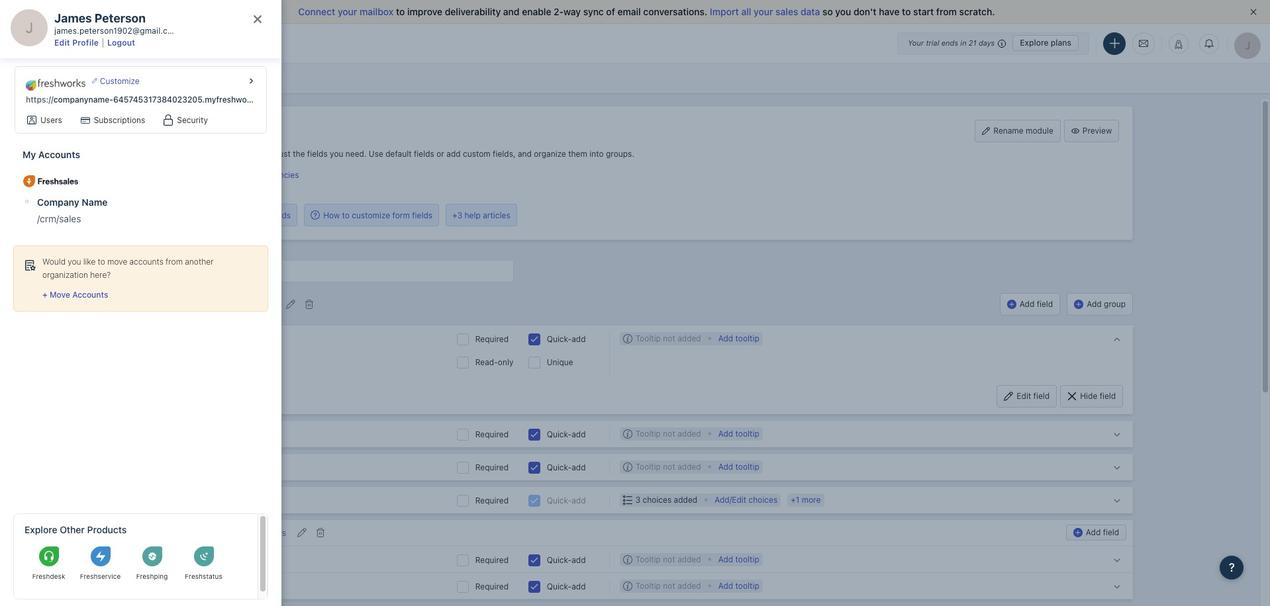 Task type: describe. For each thing, give the bounding box(es) containing it.
deliverability
[[445, 6, 501, 17]]

read-
[[475, 358, 498, 368]]

list containing users
[[18, 107, 264, 151]]

telephone numbers
[[213, 529, 286, 538]]

custom
[[463, 149, 491, 159]]

contacts
[[213, 124, 262, 138]]

add/edit choices link
[[715, 494, 778, 507]]

added for 3rd add tooltip link
[[678, 462, 701, 472]]

import all your sales data link
[[710, 6, 823, 17]]

all
[[742, 6, 752, 17]]

3 choices added
[[636, 495, 698, 505]]

explore plans link
[[1013, 35, 1079, 51]]

added for second add tooltip link from the bottom of the page
[[678, 555, 701, 565]]

james.peterson1902@gmail.com
[[54, 26, 179, 35]]

not for first add tooltip link from the bottom of the page
[[663, 582, 676, 592]]

choices for 3
[[643, 495, 672, 505]]

group
[[1104, 299, 1126, 309]]

groups.
[[606, 149, 635, 159]]

5 quick- from the top
[[547, 556, 572, 566]]

company name link
[[37, 197, 255, 208]]

0 horizontal spatial add field button
[[1000, 293, 1061, 316]]

add/edit
[[715, 495, 747, 505]]

0 vertical spatial from
[[937, 6, 957, 17]]

improve
[[407, 6, 443, 17]]

tooltip for first add tooltip link from the top
[[736, 334, 760, 344]]

read-only
[[475, 358, 514, 368]]

+3 help articles button
[[446, 204, 517, 227]]

subscriptions list item
[[73, 112, 153, 129]]

contacts
[[200, 149, 233, 159]]

4 quick- from the top
[[547, 496, 572, 506]]

add contacts faster with just the fields you need. use default fields or add custom fields, and organize them into groups.
[[183, 149, 635, 159]]

so
[[823, 6, 833, 17]]

help
[[465, 210, 481, 220]]

security list item
[[156, 112, 216, 129]]

another
[[185, 257, 214, 267]]

don't
[[854, 6, 877, 17]]

work link
[[216, 582, 235, 592]]

company name /crm/sales
[[37, 197, 108, 225]]

1 quick-add from the top
[[547, 334, 586, 344]]

mobile link
[[216, 555, 241, 565]]

plans
[[1051, 38, 1072, 48]]

mobile
[[216, 555, 241, 565]]

0 vertical spatial accounts
[[38, 149, 80, 160]]

manage
[[196, 170, 226, 180]]

tooltip for 3rd add tooltip link
[[636, 462, 661, 472]]

what are contact fields
[[203, 210, 291, 220]]

not for first add tooltip link from the top
[[663, 334, 676, 344]]

freshservice button
[[76, 541, 125, 589]]

move
[[50, 290, 70, 300]]

conversations.
[[644, 6, 708, 17]]

add tooltip for 3rd add tooltip link
[[719, 462, 760, 472]]

logout link
[[103, 37, 139, 47]]

2 your from the left
[[754, 6, 773, 17]]

of
[[606, 6, 615, 17]]

what's new image
[[1175, 39, 1184, 49]]

tooltip for first add tooltip link from the bottom of the page
[[736, 582, 760, 592]]

or
[[437, 149, 444, 159]]

manage field dependencies link
[[183, 170, 306, 181]]

fields inside how to customize form fields link
[[412, 210, 433, 220]]

my accounts
[[23, 149, 80, 160]]

my
[[23, 149, 36, 160]]

+1 more
[[791, 495, 821, 505]]

6 required from the top
[[475, 582, 509, 592]]

admin
[[56, 73, 84, 84]]

use
[[369, 149, 383, 159]]

information
[[222, 298, 278, 310]]

numbers
[[254, 529, 286, 538]]

form text image
[[189, 552, 209, 572]]

module
[[1026, 126, 1054, 136]]

basic information
[[193, 298, 278, 310]]

choices for add/edit
[[749, 495, 778, 505]]

contact
[[239, 210, 268, 220]]

in
[[961, 38, 967, 47]]

2 quick- from the top
[[547, 430, 572, 440]]

rename module button
[[975, 120, 1061, 142]]

4 add tooltip link from the top
[[719, 554, 760, 567]]

send email image
[[1139, 38, 1149, 49]]

5 required from the top
[[475, 556, 509, 566]]

rename
[[994, 126, 1024, 136]]

subscriptions link
[[94, 115, 145, 126]]

freshdesk button
[[25, 541, 73, 589]]

customize
[[352, 210, 390, 220]]

name
[[82, 197, 108, 208]]

edit field
[[1017, 391, 1050, 401]]

customize link
[[92, 75, 139, 87]]

1 add tooltip link from the top
[[719, 332, 760, 346]]

hide field
[[1081, 391, 1116, 401]]

5 add tooltip link from the top
[[719, 580, 760, 594]]

explore other products
[[25, 525, 127, 536]]

0 vertical spatial and
[[503, 6, 520, 17]]

+ move accounts
[[42, 290, 108, 300]]

profile
[[72, 37, 99, 47]]

1 required from the top
[[475, 334, 509, 344]]

tooltip for fourth add tooltip link from the bottom of the page
[[636, 429, 661, 439]]

to right mailbox
[[396, 6, 405, 17]]

freshworks logo image
[[26, 79, 85, 91]]

tooltip not added for 3rd add tooltip link
[[636, 462, 701, 472]]

work
[[216, 582, 235, 592]]

security
[[177, 115, 208, 125]]

import
[[710, 6, 739, 17]]

2 add tooltip link from the top
[[719, 428, 760, 441]]

+1
[[791, 495, 800, 505]]

settings
[[87, 73, 123, 84]]

would
[[42, 257, 66, 267]]

1 horizontal spatial you
[[330, 149, 343, 159]]

3
[[636, 495, 641, 505]]

2 required from the top
[[475, 430, 509, 440]]

1 your from the left
[[338, 6, 357, 17]]

articles
[[483, 210, 511, 220]]

telephone numbers link
[[213, 528, 286, 539]]

basic
[[193, 298, 219, 310]]

logout
[[107, 37, 135, 47]]

from inside the would you like to move accounts from another organization here?
[[166, 257, 183, 267]]

2-
[[554, 6, 564, 17]]

+3 help articles
[[453, 210, 511, 220]]

fields,
[[493, 149, 516, 159]]

tooltip for 3rd add tooltip link
[[736, 462, 760, 472]]

+3
[[453, 210, 463, 220]]

tooltip for fourth add tooltip link from the bottom of the page
[[736, 429, 760, 439]]

preview button
[[1064, 120, 1120, 142]]

how to customize form fields link
[[311, 210, 433, 221]]

4 quick-add from the top
[[547, 496, 586, 506]]

users link
[[40, 115, 62, 126]]



Task type: locate. For each thing, give the bounding box(es) containing it.
dependencies
[[246, 170, 299, 180]]

1 tooltip not added from the top
[[636, 334, 701, 344]]

james peterson james.peterson1902@gmail.com
[[54, 11, 179, 35]]

0 horizontal spatial you
[[68, 257, 81, 267]]

5 tooltip from the top
[[636, 582, 661, 592]]

how to customize form fields
[[323, 210, 433, 220]]

freshping button
[[128, 541, 176, 589]]

1 horizontal spatial edit
[[1017, 391, 1032, 401]]

add tooltip for second add tooltip link from the bottom of the page
[[719, 555, 760, 565]]

what
[[203, 210, 222, 220]]

3 not from the top
[[663, 462, 676, 472]]

explore left other
[[25, 525, 57, 536]]

fields inside what are contact fields link
[[270, 210, 291, 220]]

to right like
[[98, 257, 105, 267]]

1 vertical spatial explore
[[25, 525, 57, 536]]

to right how
[[342, 210, 350, 220]]

3 tooltip from the top
[[736, 462, 760, 472]]

tooltip
[[636, 334, 661, 344], [636, 429, 661, 439], [636, 462, 661, 472], [636, 555, 661, 565], [636, 582, 661, 592]]

5 quick-add from the top
[[547, 556, 586, 566]]

from left another
[[166, 257, 183, 267]]

tooltip for second add tooltip link from the bottom of the page
[[636, 555, 661, 565]]

4 not from the top
[[663, 555, 676, 565]]

your trial ends in 21 days
[[908, 38, 995, 47]]

accounts
[[38, 149, 80, 160], [72, 290, 108, 300]]

added for fourth add tooltip link from the bottom of the page
[[678, 429, 701, 439]]

explore for explore other products
[[25, 525, 57, 536]]

edit for edit profile
[[54, 37, 70, 47]]

0 vertical spatial add field
[[1020, 299, 1053, 309]]

tooltip for second add tooltip link from the bottom of the page
[[736, 555, 760, 565]]

what are contact fields link
[[190, 210, 291, 221]]

1 horizontal spatial choices
[[749, 495, 778, 505]]

add tooltip for fourth add tooltip link from the bottom of the page
[[719, 429, 760, 439]]

5 tooltip not added from the top
[[636, 582, 701, 592]]

/crm/sales link
[[37, 214, 255, 225]]

2 tooltip from the top
[[636, 429, 661, 439]]

connect your mailbox to improve deliverability and enable 2-way sync of email conversations. import all your sales data so you don't have to start from scratch.
[[298, 6, 995, 17]]

not for 3rd add tooltip link
[[663, 462, 676, 472]]

just
[[277, 149, 291, 159]]

0 horizontal spatial from
[[166, 257, 183, 267]]

6 quick-add from the top
[[547, 582, 586, 592]]

tooltip not added for fourth add tooltip link from the bottom of the page
[[636, 429, 701, 439]]

Search your CRM... text field
[[58, 32, 191, 55]]

5 not from the top
[[663, 582, 676, 592]]

freshstatus button
[[180, 541, 228, 589]]

added for add/edit choices link
[[674, 495, 698, 505]]

not for fourth add tooltip link from the bottom of the page
[[663, 429, 676, 439]]

2 vertical spatial you
[[68, 257, 81, 267]]

required
[[475, 334, 509, 344], [475, 430, 509, 440], [475, 463, 509, 473], [475, 496, 509, 506], [475, 556, 509, 566], [475, 582, 509, 592]]

james
[[54, 11, 92, 25]]

1 tooltip from the top
[[736, 334, 760, 344]]

fields right contact
[[270, 210, 291, 220]]

1 horizontal spatial your
[[754, 6, 773, 17]]

Search fields text field
[[169, 261, 514, 283]]

+1 more link
[[791, 495, 821, 505]]

3 tooltip not added from the top
[[636, 462, 701, 472]]

1 tooltip from the top
[[636, 334, 661, 344]]

+3 help articles link
[[453, 210, 511, 221]]

0 horizontal spatial add field
[[1020, 299, 1053, 309]]

0 vertical spatial explore
[[1020, 38, 1049, 48]]

0 horizontal spatial choices
[[643, 495, 672, 505]]

edit
[[54, 37, 70, 47], [1017, 391, 1032, 401]]

5 tooltip from the top
[[736, 582, 760, 592]]

peterson
[[95, 11, 146, 25]]

tooltip for first add tooltip link from the top
[[636, 334, 661, 344]]

3 required from the top
[[475, 463, 509, 473]]

4 tooltip from the top
[[636, 555, 661, 565]]

tooltip not added for second add tooltip link from the bottom of the page
[[636, 555, 701, 565]]

add
[[447, 149, 461, 159], [572, 334, 586, 344], [572, 430, 586, 440], [572, 463, 586, 473], [572, 496, 586, 506], [572, 556, 586, 566], [572, 582, 586, 592]]

only
[[498, 358, 514, 368]]

you left like
[[68, 257, 81, 267]]

not
[[663, 334, 676, 344], [663, 429, 676, 439], [663, 462, 676, 472], [663, 555, 676, 565], [663, 582, 676, 592]]

3 tooltip from the top
[[636, 462, 661, 472]]

your
[[908, 38, 924, 47]]

add/edit choices
[[715, 495, 778, 505]]

from right "start"
[[937, 6, 957, 17]]

your right the all
[[754, 6, 773, 17]]

add inside button
[[1087, 299, 1102, 309]]

0 horizontal spatial edit
[[54, 37, 70, 47]]

1 horizontal spatial add field button
[[1066, 526, 1127, 541]]

you inside the would you like to move accounts from another organization here?
[[68, 257, 81, 267]]

1 vertical spatial accounts
[[72, 290, 108, 300]]

edit profile link
[[54, 37, 103, 47]]

added
[[678, 334, 701, 344], [678, 429, 701, 439], [678, 462, 701, 472], [674, 495, 698, 505], [678, 555, 701, 565], [678, 582, 701, 592]]

like
[[83, 257, 96, 267]]

1 horizontal spatial explore
[[1020, 38, 1049, 48]]

not for second add tooltip link from the bottom of the page
[[663, 555, 676, 565]]

2 tooltip from the top
[[736, 429, 760, 439]]

choices
[[643, 495, 672, 505], [749, 495, 778, 505]]

1 vertical spatial add field
[[1086, 528, 1120, 538]]

to inside the would you like to move accounts from another organization here?
[[98, 257, 105, 267]]

4 required from the top
[[475, 496, 509, 506]]

1 vertical spatial and
[[518, 149, 532, 159]]

added for first add tooltip link from the bottom of the page
[[678, 582, 701, 592]]

field
[[228, 170, 244, 180], [1037, 299, 1053, 309], [1034, 391, 1050, 401], [1100, 391, 1116, 401], [1103, 528, 1120, 538]]

edit left profile
[[54, 37, 70, 47]]

1 horizontal spatial add field
[[1086, 528, 1120, 538]]

explore plans
[[1020, 38, 1072, 48]]

tooltip not added for first add tooltip link from the top
[[636, 334, 701, 344]]

1 quick- from the top
[[547, 334, 572, 344]]

to left "start"
[[902, 6, 911, 17]]

data
[[801, 6, 820, 17]]

explore left plans
[[1020, 38, 1049, 48]]

list
[[18, 107, 264, 151]]

4 tooltip from the top
[[736, 555, 760, 565]]

1 horizontal spatial from
[[937, 6, 957, 17]]

phone element
[[8, 550, 34, 576]]

add tooltip for first add tooltip link from the bottom of the page
[[719, 582, 760, 592]]

21
[[969, 38, 977, 47]]

edit left hide
[[1017, 391, 1032, 401]]

security link
[[177, 115, 208, 126]]

edit inside edit field button
[[1017, 391, 1032, 401]]

2 tooltip not added from the top
[[636, 429, 701, 439]]

scratch.
[[960, 6, 995, 17]]

edit field button
[[997, 385, 1057, 408]]

add tooltip for first add tooltip link from the top
[[719, 334, 760, 344]]

are
[[224, 210, 236, 220]]

hide
[[1081, 391, 1098, 401]]

your left mailbox
[[338, 6, 357, 17]]

edit for edit field
[[1017, 391, 1032, 401]]

fields right form
[[412, 210, 433, 220]]

4 tooltip not added from the top
[[636, 555, 701, 565]]

fields left "or"
[[414, 149, 434, 159]]

explore for explore plans
[[1020, 38, 1049, 48]]

move
[[107, 257, 127, 267]]

3 add tooltip link from the top
[[719, 461, 760, 474]]

choices left +1
[[749, 495, 778, 505]]

explore
[[1020, 38, 1049, 48], [25, 525, 57, 536]]

connect
[[298, 6, 335, 17]]

company
[[37, 197, 79, 208]]

dialog
[[0, 0, 282, 607]]

tooltip for first add tooltip link from the bottom of the page
[[636, 582, 661, 592]]

form text image
[[189, 578, 209, 598]]

ends
[[942, 38, 959, 47]]

add group
[[1087, 299, 1126, 309]]

expand image
[[245, 78, 257, 84]]

would you like to move accounts from another organization here?
[[42, 257, 214, 280]]

accounts right my
[[38, 149, 80, 160]]

have
[[879, 6, 900, 17]]

close image
[[1251, 9, 1257, 15]]

3 quick- from the top
[[547, 463, 572, 473]]

add group button
[[1067, 293, 1134, 316]]

close button image
[[254, 15, 262, 23]]

you left the need. at left
[[330, 149, 343, 159]]

quick-
[[547, 334, 572, 344], [547, 430, 572, 440], [547, 463, 572, 473], [547, 496, 572, 506], [547, 556, 572, 566], [547, 582, 572, 592]]

quick-add
[[547, 334, 586, 344], [547, 430, 586, 440], [547, 463, 586, 473], [547, 496, 586, 506], [547, 556, 586, 566], [547, 582, 586, 592]]

0 vertical spatial edit
[[54, 37, 70, 47]]

add tooltip
[[719, 334, 760, 344], [719, 429, 760, 439], [719, 462, 760, 472], [719, 555, 760, 565], [719, 582, 760, 592]]

/crm/sales
[[37, 214, 81, 225]]

5 add tooltip from the top
[[719, 582, 760, 592]]

manage field dependencies
[[196, 170, 299, 180]]

2 choices from the left
[[749, 495, 778, 505]]

users
[[40, 115, 62, 125]]

2 quick-add from the top
[[547, 430, 586, 440]]

0 vertical spatial add field button
[[1000, 293, 1061, 316]]

1 not from the top
[[663, 334, 676, 344]]

1 vertical spatial edit
[[1017, 391, 1032, 401]]

mailbox
[[360, 6, 394, 17]]

6 quick- from the top
[[547, 582, 572, 592]]

you right "so"
[[836, 6, 852, 17]]

2 add tooltip from the top
[[719, 429, 760, 439]]

users list item
[[19, 112, 70, 129]]

645745317384023205.myfreshworks.com
[[113, 95, 277, 105]]

freshworks switcher image
[[15, 586, 28, 599]]

email
[[618, 6, 641, 17]]

1 vertical spatial you
[[330, 149, 343, 159]]

edit inside dialog
[[54, 37, 70, 47]]

here?
[[90, 271, 111, 280]]

enable
[[522, 6, 552, 17]]

choices right 3
[[643, 495, 672, 505]]

tooltip not added for first add tooltip link from the bottom of the page
[[636, 582, 701, 592]]

0 vertical spatial you
[[836, 6, 852, 17]]

and left "enable"
[[503, 6, 520, 17]]

dialog containing james
[[0, 0, 282, 607]]

1 choices from the left
[[643, 495, 672, 505]]

https://
[[26, 95, 53, 105]]

other
[[60, 525, 85, 536]]

0 horizontal spatial explore
[[25, 525, 57, 536]]

organize
[[534, 149, 566, 159]]

1 vertical spatial from
[[166, 257, 183, 267]]

faster
[[235, 149, 257, 159]]

1 add tooltip from the top
[[719, 334, 760, 344]]

3 add tooltip from the top
[[719, 462, 760, 472]]

fields right the
[[307, 149, 328, 159]]

1 vertical spatial add field button
[[1066, 526, 1127, 541]]

hide field button
[[1061, 385, 1124, 408]]

rename module
[[994, 126, 1054, 136]]

and right fields,
[[518, 149, 532, 159]]

freshdesk
[[32, 573, 65, 581]]

https:// companyname-645745317384023205.myfreshworks.com
[[26, 95, 277, 105]]

accounts down here?
[[72, 290, 108, 300]]

4 add tooltip from the top
[[719, 555, 760, 565]]

to inside how to customize form fields link
[[342, 210, 350, 220]]

added for first add tooltip link from the top
[[678, 334, 701, 344]]

days
[[979, 38, 995, 47]]

2 not from the top
[[663, 429, 676, 439]]

3 quick-add from the top
[[547, 463, 586, 473]]

customize
[[100, 76, 139, 86]]

0 horizontal spatial your
[[338, 6, 357, 17]]

2 horizontal spatial you
[[836, 6, 852, 17]]



Task type: vqa. For each thing, say whether or not it's contained in the screenshot.
the leftmost leads
no



